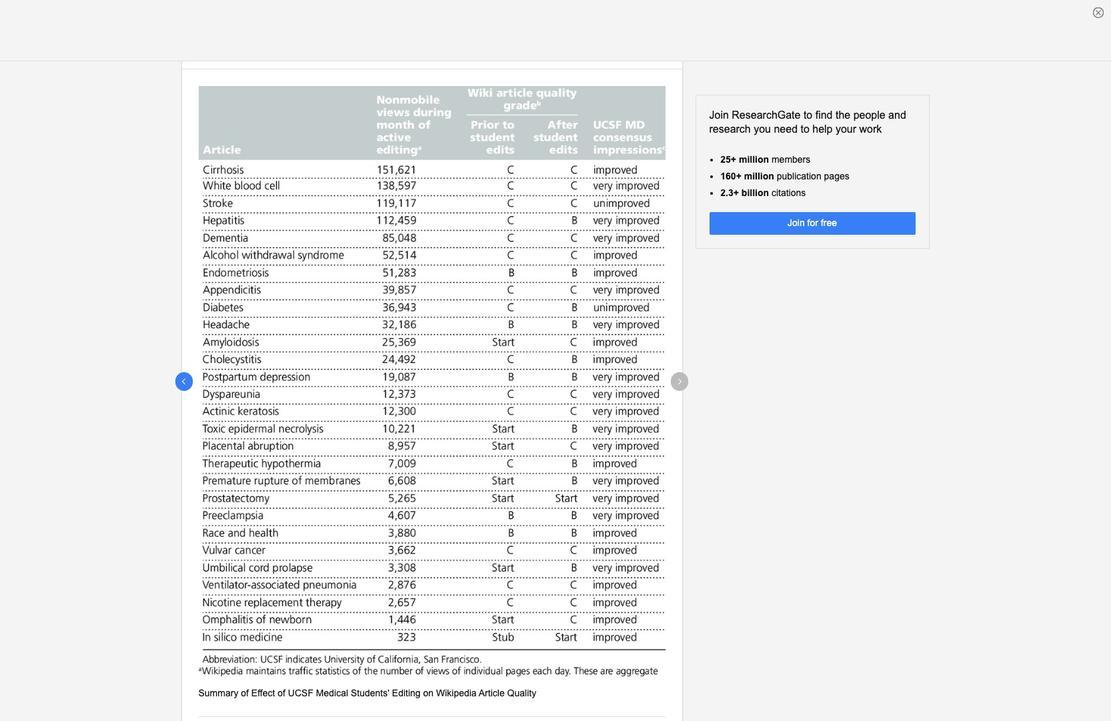 Task type: vqa. For each thing, say whether or not it's contained in the screenshot.


Task type: describe. For each thing, give the bounding box(es) containing it.
pages
[[824, 171, 850, 181]]

medical
[[316, 688, 348, 699]]

wikipedia
[[436, 688, 477, 699]]

researchgate
[[732, 109, 801, 121]]

your
[[836, 123, 856, 135]]

help
[[813, 123, 833, 135]]

need
[[774, 123, 798, 135]]

join for join researchgate to find the people and research you need to help your work
[[709, 109, 729, 121]]

1 vertical spatial million
[[744, 171, 774, 181]]

billion
[[742, 187, 769, 198]]

join for join for free
[[788, 218, 805, 228]]

ucsf
[[288, 688, 313, 699]]

citations
[[772, 187, 806, 198]]

2.3+
[[721, 187, 739, 198]]

25+ million members 160+ million publication pages 2.3+ billion citations
[[721, 154, 850, 198]]

join for free
[[788, 218, 837, 228]]

members
[[772, 154, 811, 164]]

2 of from the left
[[278, 688, 285, 699]]

0 vertical spatial to
[[804, 109, 813, 121]]

students'
[[351, 688, 389, 699]]

find
[[816, 109, 833, 121]]

join researchgate to find the people and research you need to help your work
[[709, 109, 906, 135]]

join for free link
[[709, 212, 915, 235]]

1 of from the left
[[241, 688, 249, 699]]



Task type: locate. For each thing, give the bounding box(es) containing it.
to left help
[[801, 123, 810, 135]]

and
[[889, 109, 906, 121]]

on
[[423, 688, 434, 699]]

publication
[[777, 171, 822, 181]]

join inside join researchgate to find the people and research you need to help your work
[[709, 109, 729, 121]]

of right effect
[[278, 688, 285, 699]]

quality
[[507, 688, 536, 699]]

join
[[709, 109, 729, 121], [788, 218, 805, 228]]

1 vertical spatial to
[[801, 123, 810, 135]]

research
[[709, 123, 751, 135]]

of left effect
[[241, 688, 249, 699]]

join left for
[[788, 218, 805, 228]]

0 vertical spatial million
[[739, 154, 769, 164]]

join inside join for free link
[[788, 218, 805, 228]]

0 horizontal spatial of
[[241, 688, 249, 699]]

join up 'research'
[[709, 109, 729, 121]]

work
[[859, 123, 882, 135]]

1 horizontal spatial of
[[278, 688, 285, 699]]

summary of effect of ucsf medical students' editing on wikipedia article quality
[[198, 688, 536, 699]]

for
[[807, 218, 818, 228]]

0 vertical spatial join
[[709, 109, 729, 121]]

article
[[479, 688, 505, 699]]

1 vertical spatial join
[[788, 218, 805, 228]]

effect
[[251, 688, 275, 699]]

people
[[854, 109, 886, 121]]

0 horizontal spatial join
[[709, 109, 729, 121]]

to left the find
[[804, 109, 813, 121]]

million up billion
[[744, 171, 774, 181]]

of
[[241, 688, 249, 699], [278, 688, 285, 699]]

million right 25+
[[739, 154, 769, 164]]

1 horizontal spatial join
[[788, 218, 805, 228]]

million
[[739, 154, 769, 164], [744, 171, 774, 181]]

160+
[[721, 171, 742, 181]]

the
[[836, 109, 851, 121]]

25+
[[721, 154, 736, 164]]

editing
[[392, 688, 421, 699]]

you
[[754, 123, 771, 135]]

free
[[821, 218, 837, 228]]

summary
[[198, 688, 238, 699]]

to
[[804, 109, 813, 121], [801, 123, 810, 135]]

summary of effect of ucsf medical students' editing on wikipedia article quality image
[[198, 86, 665, 677]]



